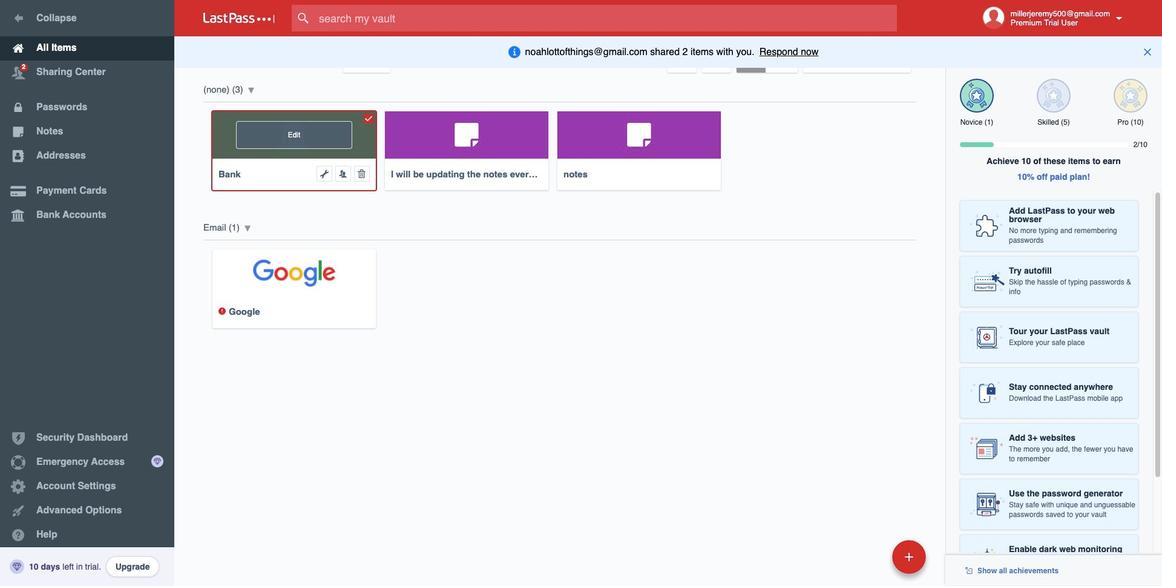 Task type: locate. For each thing, give the bounding box(es) containing it.
vault options navigation
[[174, 36, 946, 73]]

new item navigation
[[809, 536, 934, 586]]

new item element
[[809, 539, 931, 574]]

lastpass image
[[203, 13, 275, 24]]

Search search field
[[292, 5, 921, 31]]

main navigation navigation
[[0, 0, 174, 586]]



Task type: describe. For each thing, give the bounding box(es) containing it.
search my vault text field
[[292, 5, 921, 31]]



Task type: vqa. For each thing, say whether or not it's contained in the screenshot.
dialog
no



